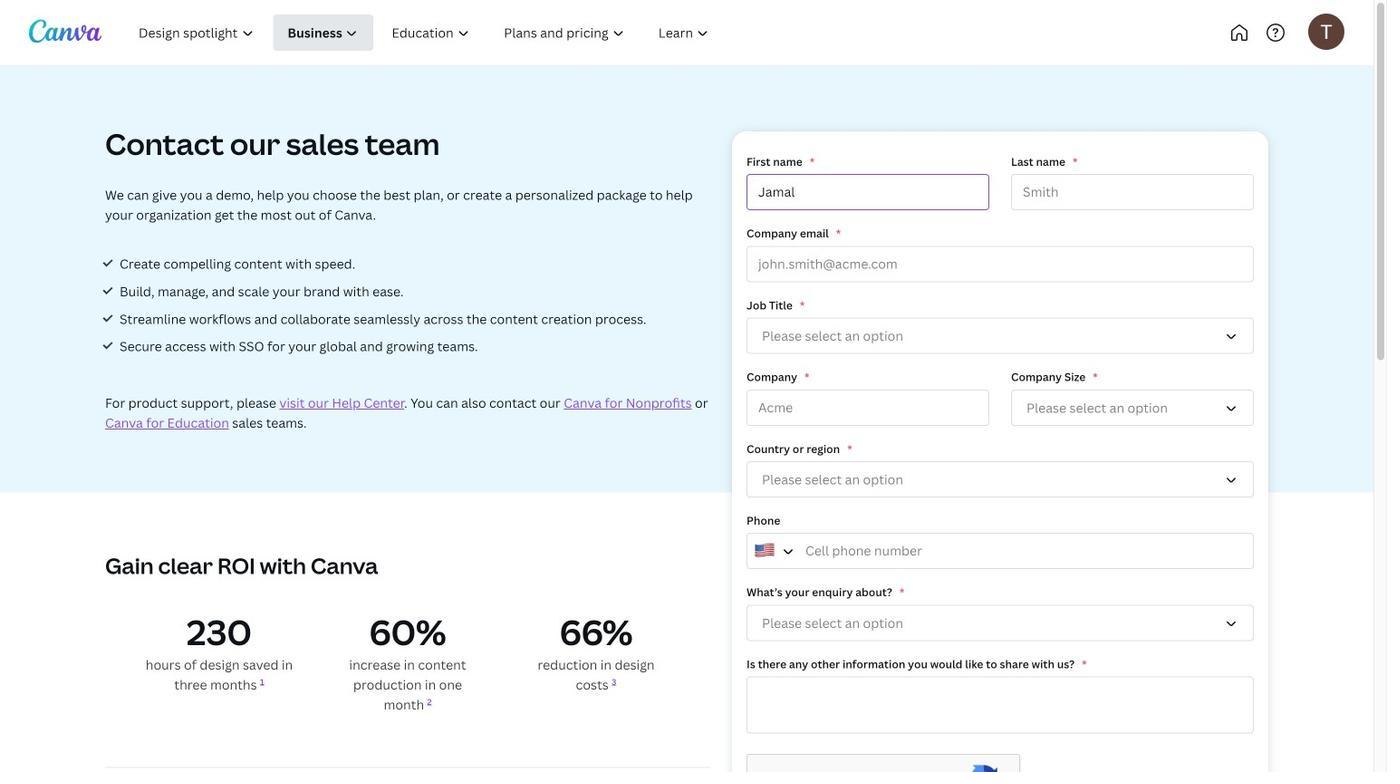 Task type: vqa. For each thing, say whether or not it's contained in the screenshot.
&
no



Task type: describe. For each thing, give the bounding box(es) containing it.
top level navigation element
[[123, 15, 786, 51]]

john.smith@acme.com text field
[[747, 246, 1255, 282]]

John text field
[[747, 174, 990, 210]]

Cell phone number text field
[[747, 533, 1255, 569]]

Acme text field
[[747, 390, 990, 426]]



Task type: locate. For each thing, give the bounding box(es) containing it.
Smith text field
[[1012, 174, 1255, 210]]

None text field
[[747, 677, 1255, 734]]



